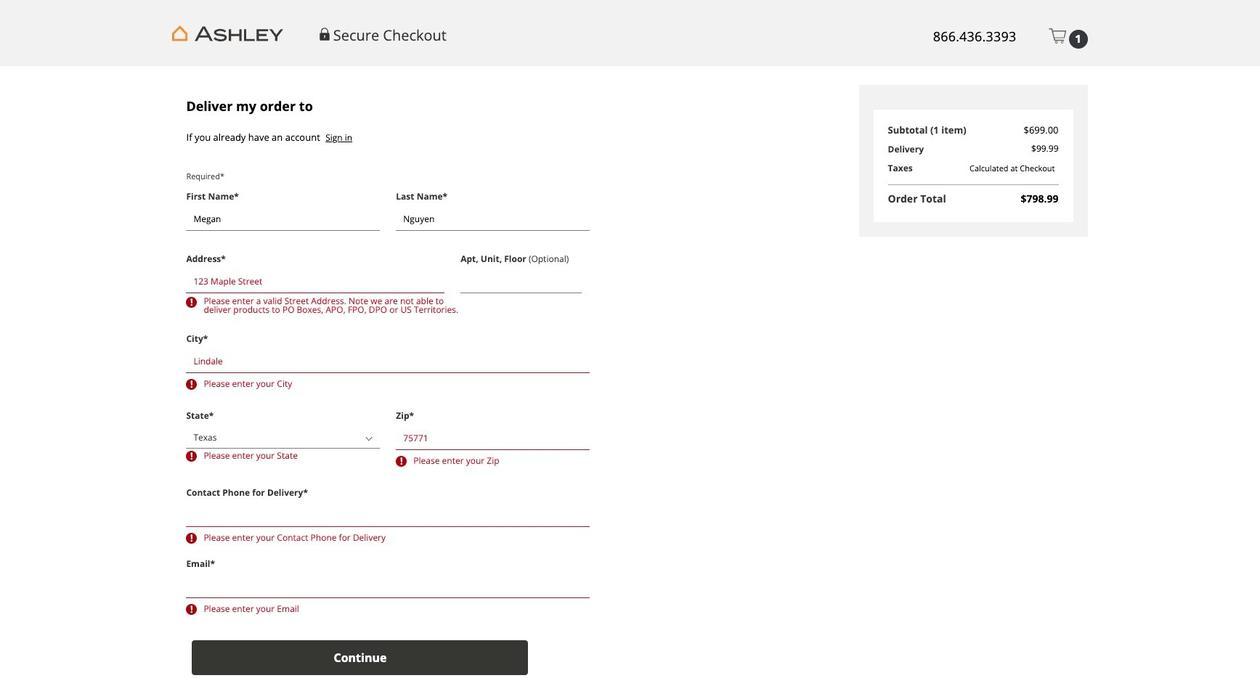 Task type: locate. For each thing, give the bounding box(es) containing it.
None text field
[[186, 208, 380, 231], [186, 350, 590, 373], [186, 208, 380, 231], [186, 350, 590, 373]]

alert
[[186, 377, 590, 392], [186, 449, 380, 464], [396, 454, 590, 469], [186, 531, 590, 546], [186, 602, 590, 617]]

main content
[[173, 66, 1088, 679]]

None telephone field
[[186, 504, 590, 528]]

None text field
[[396, 208, 590, 231], [461, 270, 582, 294], [396, 208, 590, 231], [461, 270, 582, 294]]

None email field
[[186, 575, 590, 599]]

None telephone field
[[396, 427, 590, 451]]



Task type: vqa. For each thing, say whether or not it's contained in the screenshot.
main content
yes



Task type: describe. For each thing, give the bounding box(es) containing it.
Start typing your street address, city, and state for suggestions. text field
[[186, 270, 445, 294]]



